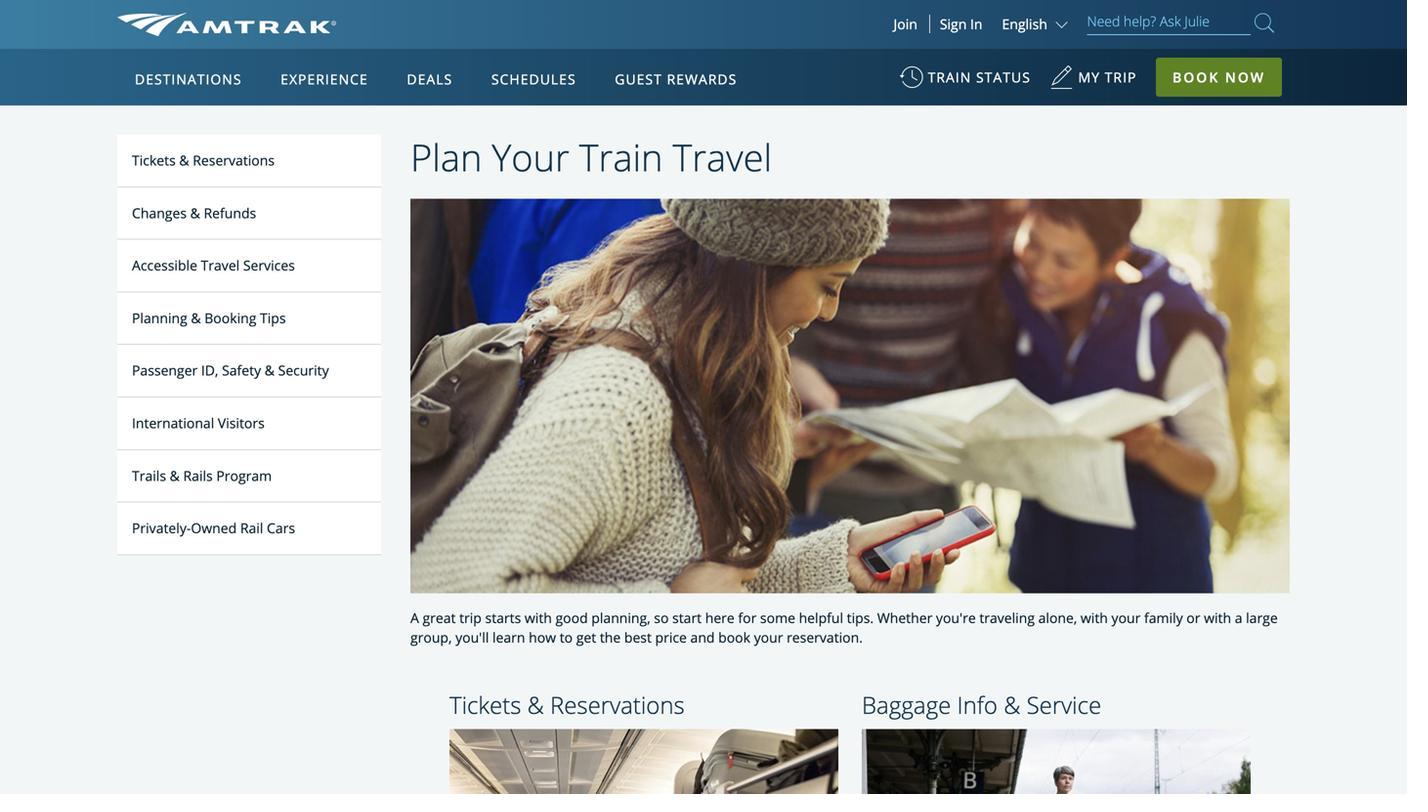 Task type: vqa. For each thing, say whether or not it's contained in the screenshot.
Vary on the top left
no



Task type: locate. For each thing, give the bounding box(es) containing it.
0 horizontal spatial tickets & reservations
[[132, 151, 275, 170]]

0 horizontal spatial reservations
[[193, 151, 275, 170]]

amtrak image
[[117, 13, 336, 36]]

starts
[[485, 609, 521, 628]]

planning,
[[592, 609, 651, 628]]

1 with from the left
[[525, 609, 552, 628]]

good
[[556, 609, 588, 628]]

travel
[[673, 132, 772, 182], [201, 256, 240, 275]]

1 horizontal spatial your
[[1112, 609, 1141, 628]]

program
[[216, 467, 272, 485]]

rails
[[183, 467, 213, 485]]

regions map image
[[190, 163, 659, 437]]

your left "family"
[[1112, 609, 1141, 628]]

schedules link
[[484, 49, 584, 106]]

or
[[1187, 609, 1201, 628]]

your
[[1112, 609, 1141, 628], [754, 629, 783, 647]]

best
[[625, 629, 652, 647]]

family
[[1145, 609, 1184, 628]]

tickets down you'll at bottom
[[450, 690, 521, 722]]

secondary navigation
[[117, 135, 411, 795]]

reservations
[[193, 151, 275, 170], [550, 690, 685, 722]]

1 vertical spatial tickets & reservations
[[450, 690, 685, 722]]

with right alone,
[[1081, 609, 1108, 628]]

changes & refunds link
[[117, 187, 381, 240]]

banner
[[0, 0, 1408, 451]]

book
[[719, 629, 751, 647]]

0 vertical spatial tickets
[[132, 151, 176, 170]]

1 vertical spatial travel
[[201, 256, 240, 275]]

travel inside secondary navigation
[[201, 256, 240, 275]]

how
[[529, 629, 556, 647]]

1 horizontal spatial with
[[1081, 609, 1108, 628]]

tickets & reservations up changes & refunds
[[132, 151, 275, 170]]

& down how
[[528, 690, 544, 722]]

trip
[[1105, 68, 1137, 87]]

trails & rails program link
[[117, 450, 381, 503]]

my
[[1079, 68, 1101, 87]]

1 horizontal spatial tickets & reservations
[[450, 690, 685, 722]]

book
[[1173, 68, 1220, 87]]

trails & rails program
[[132, 467, 272, 485]]

join button
[[882, 15, 930, 33]]

reservations down the
[[550, 690, 685, 722]]

tickets & reservations down the to
[[450, 690, 685, 722]]

international visitors link
[[117, 398, 381, 450]]

my trip button
[[1050, 59, 1137, 107]]

travel left services
[[201, 256, 240, 275]]

large
[[1247, 609, 1278, 628]]

with
[[525, 609, 552, 628], [1081, 609, 1108, 628], [1204, 609, 1232, 628]]

guest rewards
[[615, 70, 737, 88]]

travel down rewards
[[673, 132, 772, 182]]

&
[[179, 151, 189, 170], [190, 204, 200, 222], [191, 309, 201, 327], [265, 361, 275, 380], [170, 467, 180, 485], [528, 690, 544, 722], [1004, 690, 1021, 722]]

id,
[[201, 361, 218, 380]]

accessible travel services link
[[117, 240, 381, 293]]

tickets inside secondary navigation
[[132, 151, 176, 170]]

0 vertical spatial tickets & reservations
[[132, 151, 275, 170]]

accessible
[[132, 256, 197, 275]]

tickets & reservations
[[132, 151, 275, 170], [450, 690, 685, 722]]

your down some
[[754, 629, 783, 647]]

1 horizontal spatial reservations
[[550, 690, 685, 722]]

group,
[[411, 629, 452, 647]]

privately-owned rail cars
[[132, 519, 295, 538]]

changes
[[132, 204, 187, 222]]

with left a
[[1204, 609, 1232, 628]]

join
[[894, 15, 918, 33]]

a
[[1235, 609, 1243, 628]]

reservations up refunds on the top left of page
[[193, 151, 275, 170]]

in
[[971, 15, 983, 33]]

a
[[411, 609, 419, 628]]

with up how
[[525, 609, 552, 628]]

whether
[[878, 609, 933, 628]]

you're
[[936, 609, 976, 628]]

& up changes & refunds
[[179, 151, 189, 170]]

service
[[1027, 690, 1102, 722]]

1 vertical spatial your
[[754, 629, 783, 647]]

1 vertical spatial reservations
[[550, 690, 685, 722]]

train
[[579, 132, 663, 182]]

0 vertical spatial travel
[[673, 132, 772, 182]]

experience
[[281, 70, 368, 88]]

experience button
[[273, 52, 376, 107]]

for
[[738, 609, 757, 628]]

application
[[190, 163, 659, 437]]

0 horizontal spatial travel
[[201, 256, 240, 275]]

& right the info
[[1004, 690, 1021, 722]]

trails
[[132, 467, 166, 485]]

0 horizontal spatial tickets
[[132, 151, 176, 170]]

great
[[423, 609, 456, 628]]

& right safety
[[265, 361, 275, 380]]

guest rewards button
[[607, 52, 745, 107]]

1 horizontal spatial tickets
[[450, 690, 521, 722]]

now
[[1226, 68, 1266, 87]]

alone,
[[1039, 609, 1078, 628]]

tickets up changes
[[132, 151, 176, 170]]

the
[[600, 629, 621, 647]]

deals
[[407, 70, 453, 88]]

visitors
[[218, 414, 265, 433]]

refunds
[[204, 204, 256, 222]]

sign in
[[940, 15, 983, 33]]

0 vertical spatial reservations
[[193, 151, 275, 170]]

passenger
[[132, 361, 198, 380]]

0 horizontal spatial with
[[525, 609, 552, 628]]

english button
[[1002, 15, 1073, 33]]

tickets
[[132, 151, 176, 170], [450, 690, 521, 722]]

trip
[[460, 609, 482, 628]]

0 horizontal spatial your
[[754, 629, 783, 647]]

2 horizontal spatial with
[[1204, 609, 1232, 628]]



Task type: describe. For each thing, give the bounding box(es) containing it.
baggage info & service
[[862, 690, 1102, 722]]

passenger id, safety & security link
[[117, 345, 381, 398]]

baggage
[[862, 690, 951, 722]]

learn
[[493, 629, 525, 647]]

train status
[[928, 68, 1031, 87]]

book now button
[[1157, 58, 1283, 97]]

1 vertical spatial tickets
[[450, 690, 521, 722]]

tickets & reservations link
[[117, 135, 381, 187]]

here
[[706, 609, 735, 628]]

sign
[[940, 15, 967, 33]]

Please enter your search item search field
[[1088, 10, 1251, 35]]

passenger id, safety & security
[[132, 361, 329, 380]]

3 with from the left
[[1204, 609, 1232, 628]]

schedules
[[492, 70, 576, 88]]

banner containing join
[[0, 0, 1408, 451]]

plan
[[411, 132, 482, 182]]

my trip
[[1079, 68, 1137, 87]]

privately-owned rail cars link
[[117, 503, 381, 556]]

2 with from the left
[[1081, 609, 1108, 628]]

guest
[[615, 70, 663, 88]]

international visitors
[[132, 414, 265, 433]]

tickets & reservations inside tickets & reservations link
[[132, 151, 275, 170]]

& left rails
[[170, 467, 180, 485]]

& inside 'link'
[[265, 361, 275, 380]]

& left refunds on the top left of page
[[190, 204, 200, 222]]

planning & booking tips
[[132, 309, 286, 327]]

your
[[492, 132, 570, 182]]

1 horizontal spatial travel
[[673, 132, 772, 182]]

search icon image
[[1255, 9, 1275, 36]]

safety
[[222, 361, 261, 380]]

& left booking
[[191, 309, 201, 327]]

get
[[577, 629, 597, 647]]

some
[[760, 609, 796, 628]]

a great trip starts with good planning, so start here for some helpful tips. whether you're traveling alone, with your family or with a large group, you'll learn how to get the best price and book your reservation.
[[411, 609, 1278, 647]]

rail
[[240, 519, 263, 538]]

book now
[[1173, 68, 1266, 87]]

changes & refunds
[[132, 204, 256, 222]]

english
[[1002, 15, 1048, 33]]

planning & booking tips link
[[117, 293, 381, 345]]

services
[[243, 256, 295, 275]]

status
[[977, 68, 1031, 87]]

tips.
[[847, 609, 874, 628]]

sign in button
[[940, 15, 983, 33]]

destinations
[[135, 70, 242, 88]]

to
[[560, 629, 573, 647]]

destinations button
[[127, 52, 250, 107]]

tips
[[260, 309, 286, 327]]

reservations inside secondary navigation
[[193, 151, 275, 170]]

traveling
[[980, 609, 1035, 628]]

accessible travel services
[[132, 256, 295, 275]]

booking
[[205, 309, 256, 327]]

start
[[673, 609, 702, 628]]

planning
[[132, 309, 187, 327]]

0 vertical spatial your
[[1112, 609, 1141, 628]]

so
[[654, 609, 669, 628]]

train status link
[[900, 59, 1031, 107]]

privately-
[[132, 519, 191, 538]]

international
[[132, 414, 214, 433]]

reservation.
[[787, 629, 863, 647]]

plan your train travel
[[411, 132, 772, 182]]

owned
[[191, 519, 237, 538]]

rewards
[[667, 70, 737, 88]]

and
[[691, 629, 715, 647]]

price
[[656, 629, 687, 647]]

deals button
[[399, 52, 461, 107]]

helpful
[[799, 609, 844, 628]]

train
[[928, 68, 972, 87]]

security
[[278, 361, 329, 380]]

application inside banner
[[190, 163, 659, 437]]

info
[[958, 690, 998, 722]]

cars
[[267, 519, 295, 538]]



